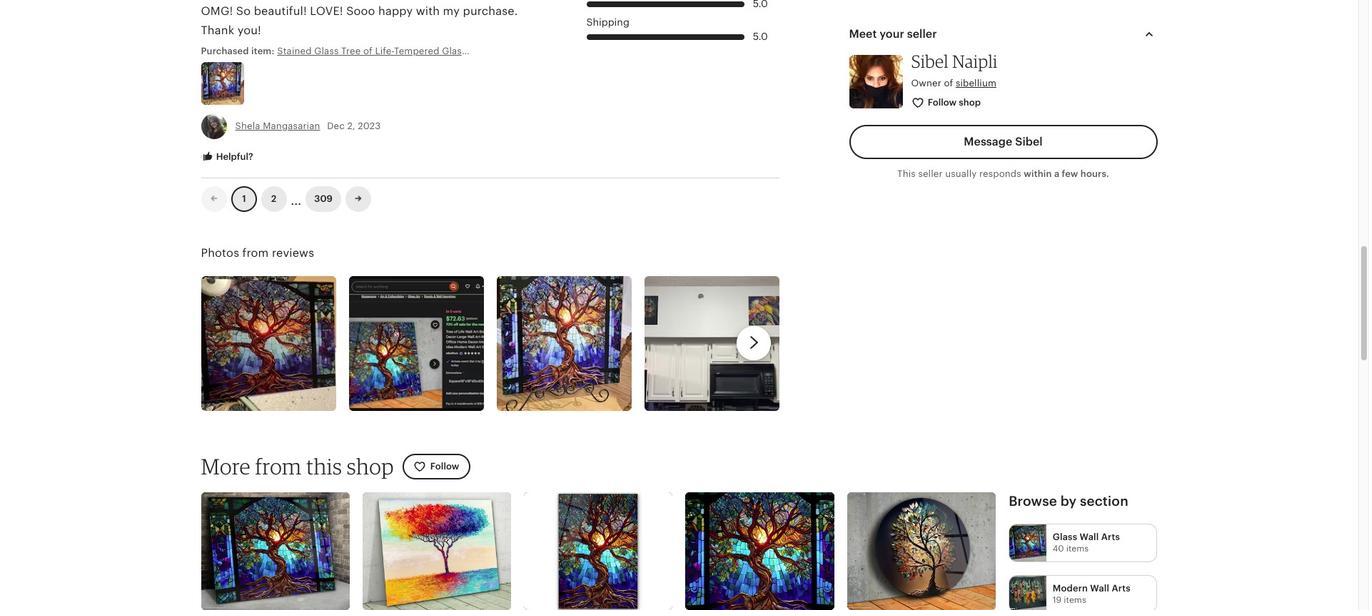 Task type: describe. For each thing, give the bounding box(es) containing it.
hours.
[[1081, 168, 1109, 179]]

message sibel
[[964, 135, 1043, 147]]

see more listings in the modern wall arts section image
[[1009, 576, 1046, 610]]

a
[[1054, 168, 1060, 179]]

responds
[[979, 168, 1021, 179]]

1 vertical spatial seller
[[918, 168, 943, 179]]

2,
[[347, 120, 355, 131]]

shela mangasarian link
[[235, 120, 320, 131]]

owner
[[911, 78, 941, 88]]

items for modern
[[1064, 595, 1086, 605]]

reviews
[[272, 247, 314, 259]]

meet your seller
[[849, 28, 937, 40]]

helpful?
[[214, 151, 253, 162]]

of
[[944, 78, 953, 88]]

browse
[[1009, 494, 1057, 509]]

my
[[443, 5, 460, 17]]

meet your seller button
[[836, 17, 1170, 51]]

purchased item:
[[201, 45, 277, 56]]

this seller usually responds within a few hours.
[[897, 168, 1109, 179]]

from for this
[[255, 453, 302, 479]]

browse by section
[[1009, 494, 1129, 509]]

shop inside follow shop button
[[959, 97, 981, 108]]

glass wall arts 40 items
[[1053, 532, 1120, 554]]

beautiful!
[[254, 5, 307, 17]]

shela mangasarian dec 2, 2023
[[235, 120, 381, 131]]

purchased
[[201, 45, 249, 56]]

40
[[1053, 544, 1064, 554]]

tree of life wall art-stained glass decor-large wall art-wall hangings-office home decor-interior design idea-modern wall art gift image
[[524, 492, 673, 610]]

follow button
[[403, 454, 470, 479]]

309 link
[[306, 186, 341, 212]]

items for glass
[[1066, 544, 1089, 554]]

modern wall arts 19 items
[[1053, 583, 1131, 605]]

glass
[[1053, 532, 1077, 543]]

2
[[271, 194, 276, 204]]

wall for modern
[[1090, 583, 1110, 594]]

helpful? button
[[190, 144, 264, 170]]

photos from reviews
[[201, 247, 314, 259]]

…
[[291, 188, 301, 209]]

tree of life-glass wall art-stained glass art-large wall art-wall hangings-modern wall art gift-office wall art-office wall decoration image
[[201, 492, 350, 610]]

item:
[[251, 45, 274, 56]]

more from this shop
[[201, 453, 394, 479]]

more
[[201, 453, 251, 479]]

view details of this review photo by shela mangasarian image
[[201, 62, 244, 105]]

few
[[1062, 168, 1078, 179]]

thank
[[201, 25, 234, 37]]

message
[[964, 135, 1012, 147]]

usually
[[945, 168, 977, 179]]

follow shop button
[[901, 90, 993, 116]]

meet
[[849, 28, 877, 40]]

with
[[416, 5, 440, 17]]

omg!
[[201, 5, 233, 17]]

section
[[1080, 494, 1129, 509]]

shipping
[[586, 17, 629, 28]]

this
[[306, 453, 342, 479]]

sibel naipli image
[[849, 55, 903, 108]]

follow for follow shop
[[928, 97, 957, 108]]

modern
[[1053, 583, 1088, 594]]

naipli
[[952, 51, 998, 72]]



Task type: locate. For each thing, give the bounding box(es) containing it.
mangasarian
[[263, 120, 320, 131]]

0 vertical spatial items
[[1066, 544, 1089, 554]]

0 vertical spatial arts
[[1101, 532, 1120, 543]]

1 link
[[231, 186, 257, 212]]

5.0
[[753, 31, 768, 42]]

seller right this
[[918, 168, 943, 179]]

sibel inside sibel naipli owner of sibellium
[[911, 51, 949, 72]]

arts for glass wall arts
[[1101, 532, 1120, 543]]

1 horizontal spatial sibel
[[1015, 135, 1043, 147]]

love!
[[310, 5, 343, 17]]

arts
[[1101, 532, 1120, 543], [1112, 583, 1131, 594]]

0 horizontal spatial sibel
[[911, 51, 949, 72]]

sibel
[[911, 51, 949, 72], [1015, 135, 1043, 147]]

message sibel button
[[849, 125, 1157, 159]]

follow for follow
[[430, 461, 459, 471]]

you!
[[237, 25, 261, 37]]

purchase.
[[463, 5, 518, 17]]

arts inside the glass wall arts 40 items
[[1101, 532, 1120, 543]]

1 vertical spatial wall
[[1090, 583, 1110, 594]]

1 vertical spatial from
[[255, 453, 302, 479]]

1 vertical spatial items
[[1064, 595, 1086, 605]]

within
[[1024, 168, 1052, 179]]

arts for modern wall arts
[[1112, 583, 1131, 594]]

0 horizontal spatial follow
[[430, 461, 459, 471]]

this
[[897, 168, 916, 179]]

2 link
[[261, 186, 287, 212]]

seller inside the meet your seller dropdown button
[[907, 28, 937, 40]]

items
[[1066, 544, 1089, 554], [1064, 595, 1086, 605]]

shop right the this
[[347, 453, 394, 479]]

omg!  so beautiful!  love!  sooo happy with my purchase. thank you!
[[201, 5, 518, 37]]

follow inside button
[[430, 461, 459, 471]]

0 vertical spatial wall
[[1080, 532, 1099, 543]]

wall right modern
[[1090, 583, 1110, 594]]

photos
[[201, 247, 239, 259]]

0 vertical spatial seller
[[907, 28, 937, 40]]

1 vertical spatial arts
[[1112, 583, 1131, 594]]

arts inside modern wall arts 19 items
[[1112, 583, 1131, 594]]

from for reviews
[[242, 247, 269, 259]]

2023
[[358, 120, 381, 131]]

your
[[880, 28, 904, 40]]

seller right your at right
[[907, 28, 937, 40]]

from right 'photos'
[[242, 247, 269, 259]]

sibel up the within
[[1015, 135, 1043, 147]]

see more listings in the glass wall arts section image
[[1009, 525, 1046, 562]]

shela
[[235, 120, 260, 131]]

sibellium
[[956, 78, 997, 88]]

by
[[1061, 494, 1077, 509]]

1 vertical spatial sibel
[[1015, 135, 1043, 147]]

so
[[236, 5, 251, 17]]

sibellium link
[[956, 78, 997, 88]]

mega size-stained wall art-stained window decor-tempered glass wall art-tree of life wall decor-large wall art-wall hangings-glass printing image
[[847, 492, 996, 610]]

follow shop
[[928, 97, 981, 108]]

happy
[[378, 5, 413, 17]]

1 vertical spatial shop
[[347, 453, 394, 479]]

shop
[[959, 97, 981, 108], [347, 453, 394, 479]]

items inside the glass wall arts 40 items
[[1066, 544, 1089, 554]]

wall for glass
[[1080, 532, 1099, 543]]

dec
[[327, 120, 345, 131]]

309
[[314, 194, 333, 204]]

items inside modern wall arts 19 items
[[1064, 595, 1086, 605]]

follow
[[928, 97, 957, 108], [430, 461, 459, 471]]

seller
[[907, 28, 937, 40], [918, 168, 943, 179]]

wall inside modern wall arts 19 items
[[1090, 583, 1110, 594]]

shop down sibellium "link" on the top of the page
[[959, 97, 981, 108]]

1
[[242, 194, 246, 204]]

wall
[[1080, 532, 1099, 543], [1090, 583, 1110, 594]]

stained glass art-tree of life-glass wall art-large wall art-wall hangings-office wall art-modern wall art gift-office wall decoration image
[[363, 492, 511, 610]]

wall right glass
[[1080, 532, 1099, 543]]

from
[[242, 247, 269, 259], [255, 453, 302, 479]]

0 vertical spatial follow
[[928, 97, 957, 108]]

1 horizontal spatial follow
[[928, 97, 957, 108]]

0 vertical spatial sibel
[[911, 51, 949, 72]]

sibel naipli owner of sibellium
[[911, 51, 998, 88]]

sooo
[[346, 5, 375, 17]]

0 vertical spatial from
[[242, 247, 269, 259]]

follow inside button
[[928, 97, 957, 108]]

wall inside the glass wall arts 40 items
[[1080, 532, 1099, 543]]

items down glass
[[1066, 544, 1089, 554]]

0 vertical spatial shop
[[959, 97, 981, 108]]

stained glass tree of life-tempered glass wall art-mega size-stained wall art-stained window decor-tree of life wall decor-large wall art image
[[686, 492, 834, 610]]

19
[[1053, 595, 1062, 605]]

0 horizontal spatial shop
[[347, 453, 394, 479]]

1 horizontal spatial shop
[[959, 97, 981, 108]]

sibel inside "button"
[[1015, 135, 1043, 147]]

1 vertical spatial follow
[[430, 461, 459, 471]]

items down modern
[[1064, 595, 1086, 605]]

arts down section at bottom right
[[1101, 532, 1120, 543]]

from left the this
[[255, 453, 302, 479]]

sibel up owner
[[911, 51, 949, 72]]

arts right modern
[[1112, 583, 1131, 594]]



Task type: vqa. For each thing, say whether or not it's contained in the screenshot.
STAINED GLASS ART-TREE OF LIFE-GLASS WALL ART-LARGE WALL ART-WALL HANGINGS-OFFICE WALL ART-MODERN WALL ART GIFT-OFFICE WALL DECORATION "image"
yes



